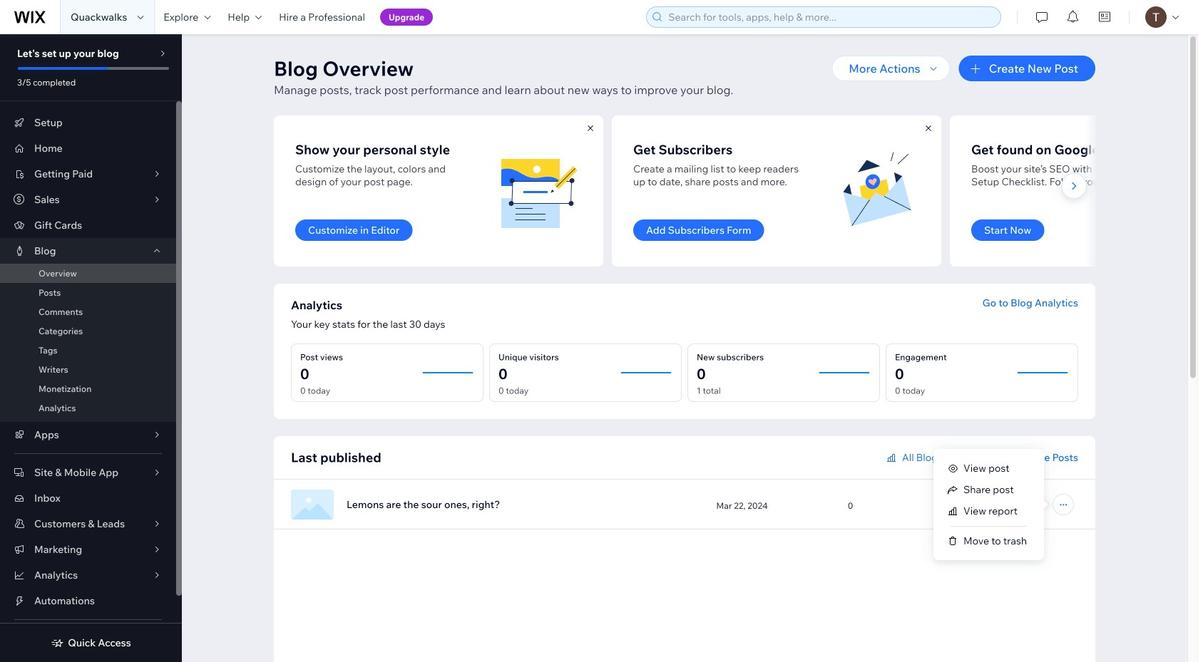 Task type: locate. For each thing, give the bounding box(es) containing it.
list
[[274, 116, 1199, 267]]

menu
[[934, 458, 1045, 552]]

sidebar element
[[0, 34, 182, 663]]



Task type: vqa. For each thing, say whether or not it's contained in the screenshot.
Upgrade BUTTON
no



Task type: describe. For each thing, give the bounding box(es) containing it.
blog overview.dealer.get subscribers.title image
[[835, 148, 920, 234]]

Search for tools, apps, help & more... field
[[664, 7, 997, 27]]

blog overview.dealer.customize post page.title image
[[497, 148, 582, 234]]



